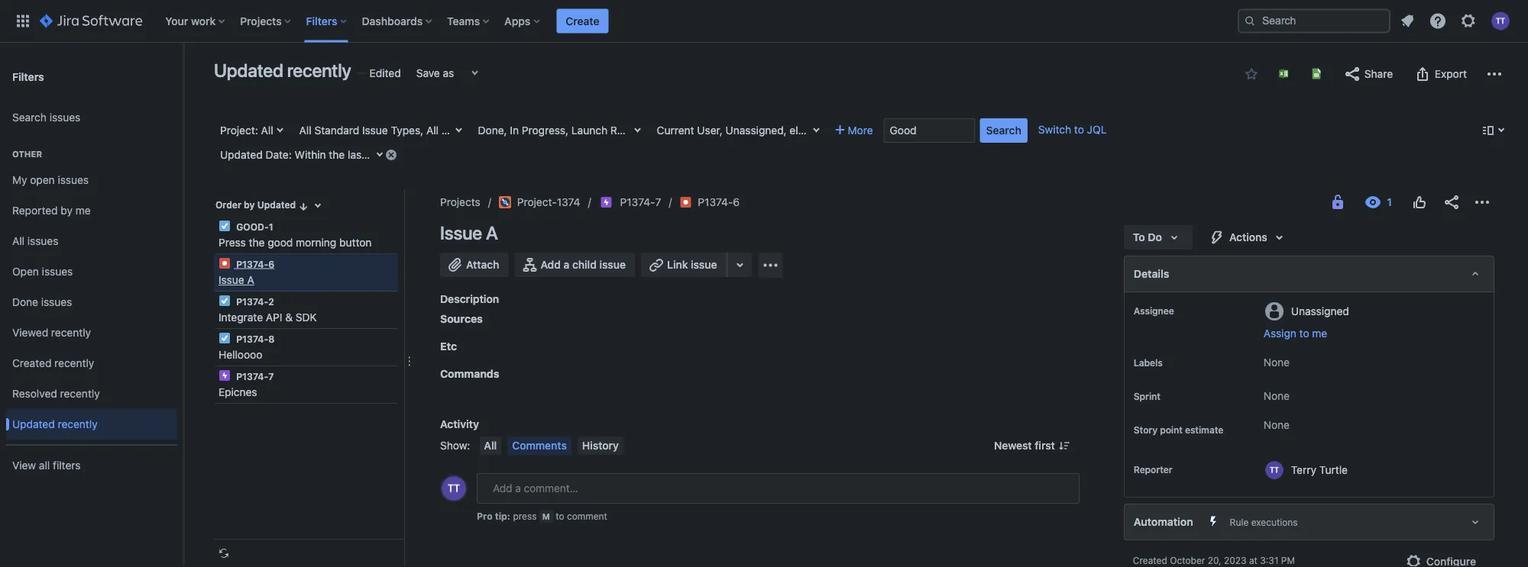 Task type: locate. For each thing, give the bounding box(es) containing it.
to right m
[[556, 511, 564, 522]]

show:
[[440, 440, 470, 452]]

1 vertical spatial bug image
[[219, 258, 231, 270]]

0 horizontal spatial 1
[[269, 222, 273, 232]]

created inside "link"
[[12, 357, 52, 370]]

current
[[657, 124, 694, 137]]

p1374- up helloooo
[[236, 334, 268, 345]]

0 vertical spatial issue a
[[440, 222, 498, 244]]

viewed recently
[[12, 327, 91, 339]]

1 vertical spatial a
[[247, 274, 254, 287]]

sprint
[[1134, 391, 1161, 402]]

filters right projects dropdown button
[[306, 15, 337, 27]]

search image
[[1244, 15, 1256, 27]]

terry inside current user,                                 unassigned,                                 eloisefrancis23,                                 org-admins,                                 terry turtle dropdown button
[[934, 124, 959, 137]]

menu bar containing all
[[476, 437, 627, 455]]

integrate api & sdk
[[219, 311, 317, 324]]

done issues
[[12, 296, 72, 309]]

banner
[[0, 0, 1528, 43]]

good-1
[[234, 222, 273, 232]]

terry turtle
[[1291, 464, 1348, 476]]

eloisefrancis23,
[[790, 124, 868, 137]]

issues up open issues
[[27, 235, 58, 248]]

all inside other 'group'
[[12, 235, 25, 248]]

0 vertical spatial filters
[[306, 15, 337, 27]]

automation element
[[1124, 504, 1495, 541]]

7 left p1374-6 link
[[655, 196, 661, 209]]

order by updated
[[216, 200, 296, 211]]

task right story,
[[639, 124, 661, 137]]

1 horizontal spatial the
[[329, 149, 345, 161]]

filters
[[306, 15, 337, 27], [12, 70, 44, 83]]

menu bar
[[476, 437, 627, 455]]

1 horizontal spatial p1374-7
[[620, 196, 661, 209]]

to
[[1074, 123, 1084, 136], [1300, 327, 1310, 340], [556, 511, 564, 522]]

a up attach at the top left
[[486, 222, 498, 244]]

issue
[[600, 259, 626, 271], [691, 259, 717, 271]]

1 vertical spatial me
[[1312, 327, 1328, 340]]

types, right in
[[519, 124, 552, 137]]

recently for resolved recently "link"
[[60, 388, 100, 401]]

admins,
[[892, 124, 931, 137]]

1 up good
[[269, 222, 273, 232]]

1 horizontal spatial types,
[[519, 124, 552, 137]]

1 horizontal spatial terry
[[1291, 464, 1317, 476]]

1 horizontal spatial issue a
[[440, 222, 498, 244]]

projects right work at the left of the page
[[240, 15, 282, 27]]

0 horizontal spatial the
[[249, 237, 265, 249]]

updated inside other 'group'
[[12, 418, 55, 431]]

1 horizontal spatial created
[[1133, 556, 1168, 566]]

issue right child
[[600, 259, 626, 271]]

bug image left p1374-6 link
[[680, 196, 692, 209]]

assign to me button
[[1264, 326, 1479, 342]]

issues
[[49, 111, 80, 124], [58, 174, 89, 187], [27, 235, 58, 248], [42, 266, 73, 278], [41, 296, 72, 309]]

reported by me link
[[6, 196, 177, 226]]

1 vertical spatial task image
[[219, 295, 231, 307]]

the left last
[[329, 149, 345, 161]]

0 vertical spatial task image
[[219, 220, 231, 232]]

commands
[[440, 368, 499, 381]]

1 horizontal spatial to
[[1133, 231, 1145, 244]]

p1374- for issue a
[[236, 259, 268, 270]]

0 horizontal spatial filters
[[12, 70, 44, 83]]

1 horizontal spatial 7
[[655, 196, 661, 209]]

1 types, from the left
[[391, 124, 424, 137]]

terry
[[934, 124, 959, 137], [1291, 464, 1317, 476]]

1 horizontal spatial task
[[639, 124, 661, 137]]

good-
[[236, 222, 269, 232]]

task left in
[[465, 124, 488, 137]]

turtle right the admins,
[[962, 124, 990, 137]]

0 vertical spatial updated recently
[[214, 60, 351, 81]]

1 task image from the top
[[219, 220, 231, 232]]

by inside other 'group'
[[61, 205, 73, 217]]

0 horizontal spatial issue
[[600, 259, 626, 271]]

p1374- for epicnes
[[236, 371, 268, 382]]

recently for viewed recently link
[[51, 327, 91, 339]]

appswitcher icon image
[[14, 12, 32, 30]]

issues for done issues
[[41, 296, 72, 309]]

1 horizontal spatial bug image
[[680, 196, 692, 209]]

0 vertical spatial projects
[[240, 15, 282, 27]]

20,
[[1208, 556, 1222, 566]]

1 vertical spatial to
[[1133, 231, 1145, 244]]

1 horizontal spatial by
[[244, 200, 255, 211]]

vote options: no one has voted for this issue yet. image
[[1411, 193, 1429, 212]]

all right show: at the bottom left of page
[[484, 440, 497, 452]]

primary element
[[9, 0, 1238, 42]]

all issues link
[[6, 226, 177, 257]]

epic image up 'epicnes'
[[219, 370, 231, 382]]

p1374- down press
[[236, 259, 268, 270]]

7 inside p1374-7 link
[[655, 196, 661, 209]]

0 vertical spatial 7
[[655, 196, 661, 209]]

to up details
[[1133, 231, 1145, 244]]

launched,
[[646, 124, 698, 137]]

help image
[[1429, 12, 1447, 30]]

p1374- up the integrate
[[236, 297, 268, 307]]

0 vertical spatial p1374-7
[[620, 196, 661, 209]]

0 vertical spatial terry
[[934, 124, 959, 137]]

apps button
[[500, 9, 546, 33]]

issues for all issues
[[27, 235, 58, 248]]

issue a up p1374-2
[[219, 274, 254, 287]]

1 right last
[[368, 149, 373, 161]]

october
[[1170, 556, 1205, 566]]

recently down the created recently "link"
[[60, 388, 100, 401]]

actions
[[1230, 231, 1268, 244]]

1 vertical spatial 1
[[269, 222, 273, 232]]

0 horizontal spatial turtle
[[962, 124, 990, 137]]

task image up the integrate
[[219, 295, 231, 307]]

project-1374 link
[[499, 193, 580, 212]]

1 horizontal spatial search
[[986, 124, 1022, 137]]

projects inside dropdown button
[[240, 15, 282, 27]]

to
[[728, 124, 739, 137], [1133, 231, 1145, 244]]

p1374-7 up 'epicnes'
[[234, 371, 274, 382]]

0 vertical spatial created
[[12, 357, 52, 370]]

2 types, from the left
[[519, 124, 552, 137]]

p1374-7 right 1374
[[620, 196, 661, 209]]

turtle inside dropdown button
[[962, 124, 990, 137]]

1 horizontal spatial filters
[[306, 15, 337, 27]]

updated date: within the last 1 week
[[220, 149, 402, 161]]

do right test,
[[742, 124, 756, 137]]

view all filters
[[12, 460, 81, 472]]

me inside button
[[1312, 327, 1328, 340]]

0 vertical spatial none
[[1264, 357, 1290, 369]]

teams
[[447, 15, 480, 27]]

by for order
[[244, 200, 255, 211]]

1 vertical spatial 6
[[268, 259, 274, 270]]

0 vertical spatial do
[[742, 124, 756, 137]]

to do
[[1133, 231, 1162, 244]]

terry right the admins,
[[934, 124, 959, 137]]

done,                                 in progress,                                 launch ready,                                 launched,                                 test,                                 to do
[[478, 124, 756, 137]]

add a child issue
[[541, 259, 626, 271]]

1 vertical spatial p1374-7
[[234, 371, 274, 382]]

a
[[486, 222, 498, 244], [247, 274, 254, 287]]

sdk
[[296, 311, 317, 324]]

to for switch
[[1074, 123, 1084, 136]]

0 vertical spatial bug image
[[680, 196, 692, 209]]

filters up search issues on the left top of the page
[[12, 70, 44, 83]]

my
[[12, 174, 27, 187]]

small image
[[297, 201, 310, 213]]

p1374-6 up link web pages and more image
[[698, 196, 740, 209]]

1 vertical spatial epic image
[[219, 370, 231, 382]]

issues up my open issues in the top of the page
[[49, 111, 80, 124]]

8
[[268, 334, 275, 345]]

created left october
[[1133, 556, 1168, 566]]

0 horizontal spatial bug image
[[219, 258, 231, 270]]

all
[[39, 460, 50, 472]]

jira software image
[[40, 12, 142, 30], [40, 12, 142, 30]]

sub-
[[442, 124, 465, 137]]

0 vertical spatial epic image
[[600, 196, 613, 209]]

0 vertical spatial 1
[[368, 149, 373, 161]]

to left the jql
[[1074, 123, 1084, 136]]

p1374- left copy link to issue image
[[698, 196, 733, 209]]

integrate
[[219, 311, 263, 324]]

epic image left p1374-7 link
[[600, 196, 613, 209]]

search button
[[980, 118, 1028, 143]]

0 horizontal spatial types,
[[391, 124, 424, 137]]

other group
[[6, 133, 177, 445]]

2 task image from the top
[[219, 295, 231, 307]]

other
[[12, 149, 42, 159]]

task
[[465, 124, 488, 137], [639, 124, 661, 137]]

bug image
[[680, 196, 692, 209], [219, 258, 231, 270]]

api
[[266, 311, 282, 324]]

0 horizontal spatial updated recently
[[12, 418, 98, 431]]

search left switch
[[986, 124, 1022, 137]]

export button
[[1406, 62, 1475, 86]]

to right assign
[[1300, 327, 1310, 340]]

assignee
[[1134, 306, 1174, 316]]

search inside button
[[986, 124, 1022, 137]]

by right reported
[[61, 205, 73, 217]]

6 up link web pages and more image
[[733, 196, 740, 209]]

morning
[[296, 237, 336, 249]]

projects for projects link at top left
[[440, 196, 481, 209]]

0 horizontal spatial created
[[12, 357, 52, 370]]

0 horizontal spatial 7
[[268, 371, 274, 382]]

1 horizontal spatial updated recently
[[214, 60, 351, 81]]

p1374-6 down press
[[234, 259, 274, 270]]

1 horizontal spatial do
[[1148, 231, 1162, 244]]

to inside done,                                 in progress,                                 launch ready,                                 launched,                                 test,                                 to do dropdown button
[[728, 124, 739, 137]]

2 horizontal spatial to
[[1300, 327, 1310, 340]]

task image for integrate api & sdk
[[219, 295, 231, 307]]

all for all
[[484, 440, 497, 452]]

banner containing your work
[[0, 0, 1528, 43]]

0 horizontal spatial do
[[742, 124, 756, 137]]

me for assign to me
[[1312, 327, 1328, 340]]

epic image
[[600, 196, 613, 209], [219, 370, 231, 382]]

recently inside "link"
[[60, 388, 100, 401]]

details element
[[1124, 256, 1495, 293]]

resolved recently link
[[6, 379, 177, 410]]

1 vertical spatial to
[[1300, 327, 1310, 340]]

issue right link
[[691, 259, 717, 271]]

p1374-
[[620, 196, 655, 209], [698, 196, 733, 209], [236, 259, 268, 270], [236, 297, 268, 307], [236, 334, 268, 345], [236, 371, 268, 382]]

1 issue from the left
[[600, 259, 626, 271]]

0 horizontal spatial me
[[76, 205, 91, 217]]

created down viewed
[[12, 357, 52, 370]]

the down good-1 at the top left of page
[[249, 237, 265, 249]]

sidebar navigation image
[[167, 61, 200, 92]]

1 vertical spatial turtle
[[1320, 464, 1348, 476]]

0 horizontal spatial p1374-6
[[234, 259, 274, 270]]

done
[[12, 296, 38, 309]]

0 vertical spatial me
[[76, 205, 91, 217]]

6
[[733, 196, 740, 209], [268, 259, 274, 270]]

0 horizontal spatial 6
[[268, 259, 274, 270]]

a up p1374-2
[[247, 274, 254, 287]]

by right order
[[244, 200, 255, 211]]

1 vertical spatial p1374-6
[[234, 259, 274, 270]]

share link
[[1336, 62, 1401, 86]]

project-1374
[[517, 196, 580, 209]]

created
[[12, 357, 52, 370], [1133, 556, 1168, 566]]

date:
[[266, 149, 292, 161]]

1 horizontal spatial turtle
[[1320, 464, 1348, 476]]

me inside other 'group'
[[76, 205, 91, 217]]

1
[[368, 149, 373, 161], [269, 222, 273, 232]]

updated recently down projects dropdown button
[[214, 60, 351, 81]]

me
[[76, 205, 91, 217], [1312, 327, 1328, 340]]

to do button
[[1124, 225, 1193, 250]]

bug image down press
[[219, 258, 231, 270]]

projects for projects dropdown button
[[240, 15, 282, 27]]

org-
[[871, 124, 892, 137]]

within
[[295, 149, 326, 161]]

6 down good
[[268, 259, 274, 270]]

1 horizontal spatial projects
[[440, 196, 481, 209]]

types, up remove criteria image
[[391, 124, 424, 137]]

p1374- up 'epicnes'
[[236, 371, 268, 382]]

1 vertical spatial issue a
[[219, 274, 254, 287]]

turtle up automation element
[[1320, 464, 1348, 476]]

child
[[572, 259, 597, 271]]

0 vertical spatial 6
[[733, 196, 740, 209]]

reporter
[[1134, 465, 1173, 475]]

all
[[261, 124, 273, 137], [299, 124, 312, 137], [426, 124, 439, 137], [12, 235, 25, 248], [484, 440, 497, 452]]

recently down resolved recently "link"
[[58, 418, 98, 431]]

0 horizontal spatial projects
[[240, 15, 282, 27]]

0 horizontal spatial task
[[465, 124, 488, 137]]

1 vertical spatial terry
[[1291, 464, 1317, 476]]

project 1374 image
[[499, 196, 511, 209]]

0 vertical spatial to
[[1074, 123, 1084, 136]]

1 vertical spatial created
[[1133, 556, 1168, 566]]

remove criteria image
[[385, 149, 397, 161]]

issues right open
[[58, 174, 89, 187]]

0 vertical spatial the
[[329, 149, 345, 161]]

share image
[[1443, 193, 1461, 212]]

1 horizontal spatial p1374-6
[[698, 196, 740, 209]]

0 horizontal spatial by
[[61, 205, 73, 217]]

created recently
[[12, 357, 94, 370]]

open issues
[[12, 266, 73, 278]]

1 vertical spatial none
[[1264, 390, 1290, 403]]

1 horizontal spatial me
[[1312, 327, 1328, 340]]

0 horizontal spatial terry
[[934, 124, 959, 137]]

done,                                 in progress,                                 launch ready,                                 launched,                                 test,                                 to do button
[[472, 118, 756, 143]]

story point estimate pin to top. only you can see pinned fields. image
[[1137, 436, 1149, 449]]

by for reported
[[61, 205, 73, 217]]

jql
[[1087, 123, 1107, 136]]

updated recently inside updated recently link
[[12, 418, 98, 431]]

week
[[376, 149, 402, 161]]

open in google sheets image
[[1311, 68, 1323, 80]]

recently inside "link"
[[54, 357, 94, 370]]

1 vertical spatial the
[[249, 237, 265, 249]]

p1374- for helloooo
[[236, 334, 268, 345]]

all up within
[[299, 124, 312, 137]]

switch to jql
[[1038, 123, 1107, 136]]

to inside button
[[1300, 327, 1310, 340]]

projects left project 1374 "icon"
[[440, 196, 481, 209]]

recently up created recently
[[51, 327, 91, 339]]

your
[[165, 15, 188, 27]]

turtle
[[962, 124, 990, 137], [1320, 464, 1348, 476]]

0 horizontal spatial to
[[556, 511, 564, 522]]

recently for updated recently link in the bottom left of the page
[[58, 418, 98, 431]]

recently down viewed recently link
[[54, 357, 94, 370]]

all up "open"
[[12, 235, 25, 248]]

0 vertical spatial p1374-6
[[698, 196, 740, 209]]

2 vertical spatial none
[[1264, 419, 1290, 432]]

task image up press
[[219, 220, 231, 232]]

order by updated link
[[214, 196, 311, 214]]

terry up automation element
[[1291, 464, 1317, 476]]

issues up viewed recently
[[41, 296, 72, 309]]

issues right "open"
[[42, 266, 73, 278]]

at
[[1249, 556, 1258, 566]]

0 horizontal spatial issue a
[[219, 274, 254, 287]]

me down my open issues link
[[76, 205, 91, 217]]

0 vertical spatial to
[[728, 124, 739, 137]]

assign
[[1264, 327, 1297, 340]]

me down unassigned
[[1312, 327, 1328, 340]]

1 horizontal spatial issue
[[691, 259, 717, 271]]

search up other
[[12, 111, 47, 124]]

0 horizontal spatial search
[[12, 111, 47, 124]]

none
[[1264, 357, 1290, 369], [1264, 390, 1290, 403], [1264, 419, 1290, 432]]

history
[[582, 440, 619, 452]]

3 none from the top
[[1264, 419, 1290, 432]]

updated down resolved
[[12, 418, 55, 431]]

1 horizontal spatial to
[[1074, 123, 1084, 136]]

1 vertical spatial projects
[[440, 196, 481, 209]]

projects
[[240, 15, 282, 27], [440, 196, 481, 209]]

all left sub-
[[426, 124, 439, 137]]

0 horizontal spatial to
[[728, 124, 739, 137]]

p1374- for integrate api & sdk
[[236, 297, 268, 307]]

issue a down projects link at top left
[[440, 222, 498, 244]]

0 vertical spatial a
[[486, 222, 498, 244]]

all inside button
[[484, 440, 497, 452]]

1 none from the top
[[1264, 357, 1290, 369]]

task image
[[219, 220, 231, 232], [219, 295, 231, 307]]

7 down 8
[[268, 371, 274, 382]]

p1374- right 1374
[[620, 196, 655, 209]]

do up details
[[1148, 231, 1162, 244]]

sources
[[440, 313, 483, 326]]

done issues link
[[6, 287, 177, 318]]

0 vertical spatial turtle
[[962, 124, 990, 137]]

by
[[244, 200, 255, 211], [61, 205, 73, 217]]

1 vertical spatial updated recently
[[12, 418, 98, 431]]

me for reported by me
[[76, 205, 91, 217]]

to right test,
[[728, 124, 739, 137]]

updated recently down resolved recently
[[12, 418, 98, 431]]



Task type: describe. For each thing, give the bounding box(es) containing it.
updated left small icon
[[257, 200, 296, 211]]

first
[[1035, 440, 1055, 452]]

as
[[443, 67, 454, 79]]

share
[[1365, 68, 1393, 80]]

actions button
[[1199, 225, 1298, 250]]

actions image
[[1473, 193, 1492, 212]]

helloooo
[[219, 349, 262, 361]]

labels
[[1134, 358, 1163, 368]]

open
[[12, 266, 39, 278]]

apps
[[505, 15, 531, 27]]

2 task from the left
[[639, 124, 661, 137]]

save
[[416, 67, 440, 79]]

issue left progress,
[[490, 124, 516, 137]]

my open issues
[[12, 174, 89, 187]]

2 none from the top
[[1264, 390, 1290, 403]]

2023
[[1224, 556, 1247, 566]]

0 horizontal spatial epic image
[[219, 370, 231, 382]]

all for all issues
[[12, 235, 25, 248]]

issue down projects link at top left
[[440, 222, 482, 244]]

1 horizontal spatial 6
[[733, 196, 740, 209]]

add a child issue button
[[515, 253, 635, 277]]

created for created recently
[[12, 357, 52, 370]]

project:
[[220, 124, 258, 137]]

your profile and settings image
[[1492, 12, 1510, 30]]

task image for press the good morning button
[[219, 220, 231, 232]]

notifications image
[[1399, 12, 1417, 30]]

details
[[1134, 268, 1170, 280]]

epic,
[[580, 124, 604, 137]]

all for all standard issue types,                                 all sub-task issue types,                                 bug,                                 epic,                                 story,                                 task
[[299, 124, 312, 137]]

newest first
[[994, 440, 1055, 452]]

more button
[[830, 118, 879, 143]]

reported by me
[[12, 205, 91, 217]]

to inside to do dropdown button
[[1133, 231, 1145, 244]]

projects button
[[236, 9, 297, 33]]

test,
[[701, 124, 725, 137]]

filters
[[53, 460, 81, 472]]

Search issues using keywords text field
[[884, 118, 976, 143]]

add app image
[[762, 256, 780, 275]]

2
[[268, 297, 274, 307]]

your work
[[165, 15, 216, 27]]

&
[[285, 311, 293, 324]]

0 horizontal spatial a
[[247, 274, 254, 287]]

dashboards button
[[357, 9, 438, 33]]

labels pin to top. only you can see pinned fields. image
[[1166, 357, 1178, 369]]

unassigned,
[[726, 124, 787, 137]]

3:31
[[1260, 556, 1279, 566]]

created for created october 20, 2023 at 3:31 pm
[[1133, 556, 1168, 566]]

p1374-8
[[234, 334, 275, 345]]

1 horizontal spatial 1
[[368, 149, 373, 161]]

in
[[510, 124, 519, 137]]

tip:
[[495, 511, 511, 522]]

comment
[[567, 511, 607, 522]]

your work button
[[161, 9, 231, 33]]

search for search issues
[[12, 111, 47, 124]]

updated down project:
[[220, 149, 263, 161]]

Add a comment… field
[[477, 474, 1080, 504]]

1 horizontal spatial epic image
[[600, 196, 613, 209]]

recently down filters dropdown button
[[287, 60, 351, 81]]

1 vertical spatial 7
[[268, 371, 274, 382]]

filters inside dropdown button
[[306, 15, 337, 27]]

2 vertical spatial to
[[556, 511, 564, 522]]

pm
[[1281, 556, 1295, 566]]

launch
[[572, 124, 608, 137]]

issue up week at left top
[[362, 124, 388, 137]]

none for labels
[[1264, 357, 1290, 369]]

1 task from the left
[[465, 124, 488, 137]]

none for story point estimate
[[1264, 419, 1290, 432]]

all up date:
[[261, 124, 273, 137]]

0 horizontal spatial p1374-7
[[234, 371, 274, 382]]

profile image of terry turtle image
[[442, 477, 466, 501]]

newest first button
[[985, 437, 1080, 455]]

created recently link
[[6, 348, 177, 379]]

1 vertical spatial filters
[[12, 70, 44, 83]]

executions
[[1252, 517, 1298, 528]]

1 vertical spatial do
[[1148, 231, 1162, 244]]

more
[[848, 124, 873, 137]]

newest first image
[[1058, 440, 1071, 452]]

pro
[[477, 511, 493, 522]]

progress,
[[522, 124, 569, 137]]

issue up p1374-2
[[219, 274, 244, 287]]

1 horizontal spatial a
[[486, 222, 498, 244]]

updated down projects dropdown button
[[214, 60, 283, 81]]

filters button
[[302, 9, 353, 33]]

view
[[12, 460, 36, 472]]

activity
[[440, 418, 479, 431]]

link issue button
[[641, 253, 728, 277]]

Search field
[[1238, 9, 1391, 33]]

switch to jql link
[[1038, 123, 1107, 136]]

all issues
[[12, 235, 58, 248]]

user,
[[697, 124, 723, 137]]

order
[[216, 200, 241, 211]]

link issue
[[667, 259, 717, 271]]

press
[[219, 237, 246, 249]]

assignee pin to top. only you can see pinned fields. image
[[1177, 305, 1190, 317]]

open in microsoft excel image
[[1278, 68, 1290, 80]]

link web pages and more image
[[731, 256, 749, 274]]

create button
[[557, 9, 609, 33]]

copy link to issue image
[[737, 196, 749, 208]]

issues for search issues
[[49, 111, 80, 124]]

story
[[1134, 425, 1158, 436]]

teams button
[[443, 9, 495, 33]]

estimate
[[1185, 425, 1224, 436]]

issues for open issues
[[42, 266, 73, 278]]

save as button
[[409, 61, 462, 86]]

done,
[[478, 124, 507, 137]]

etc
[[440, 340, 457, 353]]

create
[[566, 15, 600, 27]]

link
[[667, 259, 688, 271]]

search for search
[[986, 124, 1022, 137]]

search issues link
[[6, 102, 177, 133]]

open
[[30, 174, 55, 187]]

to for assign
[[1300, 327, 1310, 340]]

story,
[[607, 124, 636, 137]]

epicnes
[[219, 386, 257, 399]]

all button
[[479, 437, 501, 455]]

small image
[[1246, 68, 1258, 80]]

task image
[[219, 332, 231, 345]]

history button
[[578, 437, 624, 455]]

assign to me
[[1264, 327, 1328, 340]]

1374
[[557, 196, 580, 209]]

viewed
[[12, 327, 48, 339]]

description
[[440, 293, 499, 306]]

good
[[268, 237, 293, 249]]

recently for the created recently "link"
[[54, 357, 94, 370]]

newest
[[994, 440, 1032, 452]]

open issues link
[[6, 257, 177, 287]]

comments button
[[508, 437, 572, 455]]

2 issue from the left
[[691, 259, 717, 271]]

settings image
[[1460, 12, 1478, 30]]



Task type: vqa. For each thing, say whether or not it's contained in the screenshot.
Star Project-1374 icon
no



